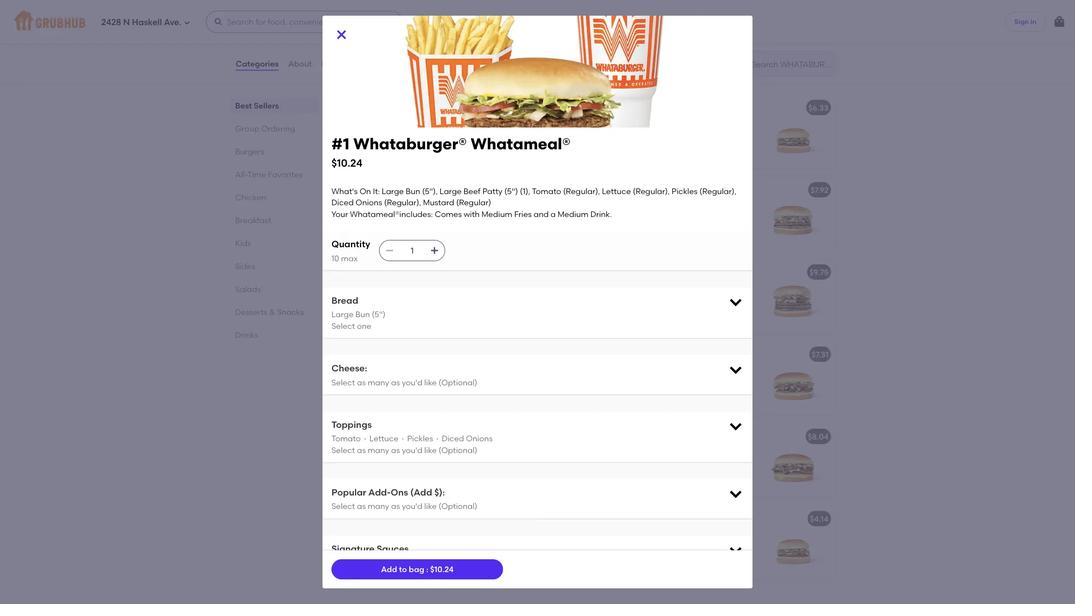 Task type: describe. For each thing, give the bounding box(es) containing it.
whataburger® inside what's on it: double meat whataburger® (10), tomato, lettuce, pickles, diced onions, mustard (4oz), mayonnaise (4oz), ketchup (4oz)
[[600, 8, 656, 17]]

what's on it: large bun (5"), large beef patty (5") (1), tomato (regular), lettuce (regular), pickles (regular), diced onions (regular), mustard (regular) your whatameal®includes: comes with medium fries and a medium drink.
[[332, 187, 739, 219]]

desserts
[[235, 308, 267, 317]]

add-
[[368, 487, 391, 498]]

on inside what's on it: large bun (5"), large beef patty (5") (1), tomato (regular), lettuce (regular), pickles (regular), diced onions (regular), mustard (regular) your whatameal®includes: comes with medium fries and a medium drink.
[[360, 187, 371, 196]]

1 ∙ from the left
[[363, 434, 368, 444]]

patty for #2 double meat whataburger® whatameal®
[[368, 215, 389, 224]]

#4 jalapeño & cheese whataburger® whatameal® image
[[501, 343, 585, 415]]

:
[[426, 565, 428, 575]]

#2 for #2 double meat whataburger®
[[600, 185, 610, 195]]

what's on it: double meat whataburger® (10), tomato, lettuce, pickles, diced onions, mustard (4oz), mayonnaise (4oz), ketchup (4oz) button
[[594, 0, 836, 46]]

patty for #7 whataburger jr.®
[[619, 542, 639, 552]]

(add
[[410, 487, 432, 498]]

#2 double meat whataburger® whatameal® image
[[501, 178, 585, 251]]

#3 triple meat whataburger® image
[[752, 260, 836, 333]]

n
[[123, 17, 130, 28]]

(1), for #7 whataburger jr.® whatameal®
[[406, 542, 416, 552]]

$9.75
[[810, 268, 829, 277]]

(4oz) inside what's on it: double meat whataburger® (10), tomato, lettuce, pickles, diced onions, mustard (4oz), mayonnaise (4oz), ketchup (4oz)
[[704, 30, 722, 40]]

10
[[332, 254, 339, 263]]

#7 whataburger jr.® whatameal®
[[350, 515, 480, 524]]

#1 whataburger® whatameal®
[[350, 105, 468, 115]]

(5") for #2 double meat whataburger®
[[641, 213, 655, 222]]

main navigation navigation
[[0, 0, 1075, 44]]

#7 whataburger jr.®
[[600, 515, 679, 524]]

comes
[[435, 209, 462, 219]]

mustard for #7 whataburger jr.®
[[692, 565, 723, 574]]

it: for #2 double meat whataburger® whatameal®
[[391, 204, 398, 213]]

mustard for #1 whataburger®
[[692, 153, 723, 163]]

burgers
[[235, 147, 264, 156]]

$10.24 +
[[552, 103, 580, 113]]

what's inside what's on it: large bun (5"), large beef patty (5") (1), tomato (regular), lettuce (regular), pickles (regular), diced onions (regular), mustard (regular) your whatameal®includes: comes with medium fries and a medium drink.
[[332, 187, 358, 196]]

$6.33
[[809, 103, 829, 113]]

desserts & snacks tab
[[235, 306, 314, 318]]

sign in button
[[1005, 12, 1046, 32]]

whataburger® inside #1 whataburger® whatameal® $10.24
[[353, 135, 467, 153]]

add to bag : $10.24
[[381, 565, 454, 575]]

(1), inside what's on it: large bun (5"), large beef patty (5") (1), tomato (regular), lettuce (regular), pickles (regular), diced onions (regular), mustard (regular) your whatameal®includes: comes with medium fries and a medium drink.
[[520, 187, 530, 196]]

patty for #7 whataburger jr.® whatameal®
[[368, 542, 389, 552]]

breakfast tab
[[235, 215, 314, 226]]

bread
[[332, 295, 358, 306]]

$7.31
[[812, 350, 829, 360]]

onions for #3 triple meat whataburger®
[[625, 318, 651, 327]]

(5"), for #1 whataburger®
[[691, 119, 707, 128]]

kids
[[235, 239, 251, 248]]

pickles for #7 whataburger jr.® whatameal®
[[419, 553, 445, 563]]

bun for #1 whataburger®
[[675, 119, 689, 128]]

$13.90
[[552, 268, 575, 277]]

#3 triple meat whataburger®
[[600, 268, 714, 277]]

about button
[[288, 44, 313, 84]]

one
[[357, 321, 371, 331]]

$11.58
[[553, 350, 575, 360]]

& for #5 bacon & cheese whataburger® whatameal®
[[388, 432, 394, 442]]

(4oz) inside what's on it: whataburger® (10), tomato, lettuce, pickles, diced onions, mustard (4oz), mayonnaise (4oz), ketchup (4oz)
[[405, 30, 424, 40]]

it: inside what's on it: large bun (5"), large beef patty (5") (1), tomato (regular), lettuce (regular), pickles (regular), diced onions (regular), mustard (regular) your whatameal®includes: comes with medium fries and a medium drink.
[[373, 187, 380, 196]]

your
[[332, 209, 348, 219]]

meat for #3 triple meat whataburger®
[[636, 268, 656, 277]]

(regular) for #3 triple meat whataburger® whatameal®
[[350, 329, 385, 339]]

signature sauces
[[332, 544, 409, 555]]

sign in
[[1015, 18, 1037, 26]]

what's inside what's on it: whataburger® (10), tomato, lettuce, pickles, diced onions, mustard (4oz), mayonnaise (4oz), ketchup (4oz)
[[350, 0, 376, 6]]

tomato for #2 double meat whataburger® whatameal®
[[420, 215, 449, 224]]

best sellers tab
[[235, 100, 314, 111]]

#4 jalapeño & cheese whataburger®
[[600, 350, 747, 360]]

what's on it: large bun (5"), large beef patty (5") (3), tomato (regular), lettuce (regular), pickles (regular), diced onions (regular), mustard (regular) for #3 triple meat whataburger® whatameal®
[[350, 284, 488, 339]]

2428 n haskell ave.
[[101, 17, 182, 28]]

what's for #3 triple meat whataburger®
[[600, 284, 627, 293]]

categories button
[[235, 44, 279, 84]]

jr.® for #7 whataburger jr.®
[[666, 515, 679, 524]]

popular
[[332, 487, 366, 498]]

on for #2 double meat whataburger®
[[629, 201, 640, 211]]

pickles inside 'toppings tomato ∙ lettuce ∙ pickles ∙ diced onions select as many as you'd like (optional)'
[[407, 434, 433, 444]]

lettuce for #3 triple meat whataburger®
[[600, 306, 629, 316]]

what's for #2 double meat whataburger®
[[600, 201, 627, 211]]

bacon
[[362, 432, 386, 442]]

sellers
[[254, 101, 279, 110]]

#2 double meat whataburger® image
[[752, 178, 836, 251]]

onions for #7 whataburger jr.® whatameal®
[[374, 565, 400, 574]]

cheese for #4 jalapeño & cheese whataburger® whatameal®
[[409, 350, 437, 360]]

what's on it: whataburger® (10), tomato, lettuce, pickles, diced onions, mustard (4oz), mayonnaise (4oz), ketchup (4oz) button
[[343, 0, 585, 46]]

like inside popular add-ons (add $): select as many as you'd like (optional)
[[424, 502, 437, 512]]

quantity 10 max
[[332, 239, 370, 263]]

1 small from the left
[[400, 531, 421, 540]]

whatameal®includes:
[[350, 209, 433, 219]]

to
[[399, 565, 407, 575]]

bun for #7 whataburger jr.® whatameal®
[[423, 531, 437, 540]]

whataburger for #7 whataburger jr.®
[[612, 515, 664, 524]]

what's on it: large bun (5"), large beef patty (5") (3), tomato (regular), lettuce (regular), pickles (regular), diced onions (regular), mustard (regular) for #3 triple meat whataburger®
[[600, 284, 739, 339]]

best
[[235, 101, 252, 110]]

$10.24 inside #1 whataburger® whatameal® $10.24
[[332, 157, 363, 169]]

about
[[288, 59, 312, 69]]

with
[[464, 209, 480, 219]]

lettuce, inside what's on it: double meat whataburger® (10), tomato, lettuce, pickles, diced onions, mustard (4oz), mayonnaise (4oz), ketchup (4oz)
[[708, 8, 739, 17]]

in
[[1031, 18, 1037, 26]]

$11.94 +
[[554, 185, 580, 195]]

whataburger® inside what's on it: whataburger® (10), tomato, lettuce, pickles, diced onions, mustard (4oz), mayonnaise (4oz), ketchup (4oz)
[[400, 0, 456, 6]]

drink.
[[591, 209, 612, 219]]

onions, inside what's on it: whataburger® (10), tomato, lettuce, pickles, diced onions, mustard (4oz), mayonnaise (4oz), ketchup (4oz)
[[350, 19, 378, 29]]

(5"), for #3 triple meat whataburger® whatameal®
[[440, 284, 456, 293]]

beef for #2 double meat whataburger® whatameal®
[[350, 215, 367, 224]]

2 ∙ from the left
[[400, 434, 405, 444]]

cheese for #5 bacon & cheese whataburger® whatameal®
[[396, 432, 425, 442]]

triple for #3 triple meat whataburger® whatameal®
[[361, 268, 383, 277]]

and
[[534, 209, 549, 219]]

mustard for #2 double meat whataburger®
[[692, 235, 723, 245]]

bun for #2 double meat whataburger®
[[675, 201, 689, 211]]

tomato for #3 triple meat whataburger® whatameal®
[[420, 295, 449, 305]]

what's on it: double meat whataburger® (10), tomato, lettuce, pickles, diced onions, mustard (4oz), mayonnaise (4oz), ketchup (4oz)
[[600, 0, 739, 40]]

pickles for #1 whataburger®
[[670, 142, 696, 151]]

many inside cheese: select as many as you'd like (optional)
[[368, 378, 389, 387]]

what's on it: large bun (5"), large beef patty (5") (2), tomato (regular), lettuce (regular), pickles (regular), diced onions (regular), mustard (regular) for #2 double meat whataburger®
[[600, 201, 739, 256]]

snacks
[[277, 308, 304, 317]]

$13.90 +
[[552, 268, 580, 277]]

what's on it: small bun (4"), small beef patty (4") (1), tomato (regular), lettuce (regular), pickles (regular), diced onions (regular), mustard (regular) for #7 whataburger jr.®
[[600, 531, 737, 586]]

what's on it: small bun (4"), small beef patty (4") (1), tomato (regular), lettuce (regular), pickles (regular), diced onions (regular), mustard (regular) for #7 whataburger jr.® whatameal®
[[350, 531, 486, 586]]

$8.04 for $8.04 +
[[554, 515, 575, 524]]

all-
[[235, 170, 247, 179]]

#1 whataburger®
[[600, 103, 667, 113]]

& for #4 jalapeño & cheese whataburger® whatameal®
[[401, 350, 407, 360]]

bun for #7 whataburger jr.®
[[674, 531, 688, 540]]

toppings tomato ∙ lettuce ∙ pickles ∙ diced onions select as many as you'd like (optional)
[[332, 420, 493, 455]]

it: for #1 whataburger®
[[642, 119, 649, 128]]

sides
[[235, 262, 255, 271]]

what's for #2 double meat whataburger® whatameal®
[[350, 204, 376, 213]]

mustard inside what's on it: large bun (5"), large beef patty (5") (1), tomato (regular), lettuce (regular), pickles (regular), diced onions (regular), mustard (regular) your whatameal®includes: comes with medium fries and a medium drink.
[[423, 198, 454, 208]]

a
[[551, 209, 556, 219]]

group ordering
[[235, 124, 295, 133]]

Search WHATABURGER search field
[[751, 59, 836, 69]]

what's on it: whataburger® (10), tomato, lettuce, pickles, diced onions, mustard (4oz), mayonnaise (4oz), ketchup (4oz)
[[350, 0, 481, 40]]

#5 bacon & cheese whataburger® whatameal®
[[350, 432, 535, 442]]

patty for #3 triple meat whataburger®
[[619, 295, 639, 305]]

toppings
[[332, 420, 372, 431]]

#3 for #3 triple meat whataburger® whatameal®
[[350, 268, 360, 277]]

double for #2 double meat whataburger® whatameal®
[[361, 188, 389, 197]]

onions for #1 whataburger®
[[625, 153, 651, 163]]

(4"), for #7 whataburger jr.®
[[690, 531, 706, 540]]

salads tab
[[235, 283, 314, 295]]

categories
[[236, 59, 279, 69]]

like inside 'toppings tomato ∙ lettuce ∙ pickles ∙ diced onions select as many as you'd like (optional)'
[[424, 446, 437, 455]]

breakfast
[[235, 216, 271, 225]]

#5 bacon & cheese whataburger® image
[[752, 425, 836, 498]]

beef inside what's on it: large bun (5"), large beef patty (5") (1), tomato (regular), lettuce (regular), pickles (regular), diced onions (regular), mustard (regular) your whatameal®includes: comes with medium fries and a medium drink.
[[464, 187, 481, 196]]

mustard for #3 triple meat whataburger® whatameal®
[[441, 318, 472, 327]]

mustard for #7 whataburger jr.® whatameal®
[[441, 565, 472, 574]]

#5 bacon & cheese whataburger® whatameal® image
[[501, 425, 585, 498]]

triple for #3 triple meat whataburger®
[[612, 268, 634, 277]]

#7 whataburger jr.® image
[[752, 507, 836, 580]]

diced inside what's on it: double meat whataburger® (10), tomato, lettuce, pickles, diced onions, mustard (4oz), mayonnaise (4oz), ketchup (4oz)
[[630, 19, 653, 29]]

add
[[381, 565, 397, 575]]

max
[[341, 254, 358, 263]]

ave.
[[164, 17, 182, 28]]

all-time favorites
[[235, 170, 303, 179]]

10 whataburger® box image
[[501, 0, 585, 46]]

tomato for #1 whataburger®
[[669, 130, 698, 140]]

#1 whataburger® image
[[752, 96, 836, 168]]

$11.58 +
[[553, 350, 580, 360]]

it: for #7 whataburger jr.®
[[642, 531, 649, 540]]

what's inside what's on it: double meat whataburger® (10), tomato, lettuce, pickles, diced onions, mustard (4oz), mayonnaise (4oz), ketchup (4oz)
[[600, 0, 627, 6]]

on inside what's on it: whataburger® (10), tomato, lettuce, pickles, diced onions, mustard (4oz), mayonnaise (4oz), ketchup (4oz)
[[378, 0, 389, 6]]

on inside what's on it: double meat whataburger® (10), tomato, lettuce, pickles, diced onions, mustard (4oz), mayonnaise (4oz), ketchup (4oz)
[[629, 0, 640, 6]]

whataburger for #7 whataburger jr.® whatameal®
[[361, 515, 413, 524]]

1 horizontal spatial $10.24
[[430, 565, 454, 575]]

#5 bacon & cheese whataburger® whatameal® button
[[343, 425, 585, 498]]

3 ∙ from the left
[[435, 434, 440, 444]]

$8.04 button
[[594, 425, 836, 498]]

it: for #2 double meat whataburger®
[[642, 201, 649, 211]]

double for #2 double meat whataburger®
[[612, 185, 640, 195]]

#3 triple meat whataburger® whatameal®
[[350, 268, 514, 277]]

(5"), for #3 triple meat whataburger®
[[691, 284, 707, 293]]

sign
[[1015, 18, 1029, 26]]

(5") for #3 triple meat whataburger®
[[641, 295, 655, 305]]

Input item quantity number field
[[400, 241, 425, 261]]

salads
[[235, 285, 261, 294]]

popular add-ons (add $): select as many as you'd like (optional)
[[332, 487, 478, 512]]

on for #2 double meat whataburger® whatameal®
[[378, 204, 389, 213]]

1 medium from the left
[[482, 209, 513, 219]]

lettuce for #3 triple meat whataburger® whatameal®
[[350, 306, 379, 316]]

large inside "bread large bun (5") select one"
[[332, 310, 354, 320]]

pickles, inside what's on it: whataburger® (10), tomato, lettuce, pickles, diced onions, mustard (4oz), mayonnaise (4oz), ketchup (4oz)
[[415, 8, 443, 17]]

beef for #2 double meat whataburger®
[[600, 213, 618, 222]]

lettuce inside 'toppings tomato ∙ lettuce ∙ pickles ∙ diced onions select as many as you'd like (optional)'
[[370, 434, 399, 444]]

pickles for #2 double meat whataburger®
[[670, 224, 696, 234]]

(5") inside what's on it: large bun (5"), large beef patty (5") (1), tomato (regular), lettuce (regular), pickles (regular), diced onions (regular), mustard (regular) your whatameal®includes: comes with medium fries and a medium drink.
[[505, 187, 518, 196]]

ketchup inside what's on it: whataburger® (10), tomato, lettuce, pickles, diced onions, mustard (4oz), mayonnaise (4oz), ketchup (4oz)
[[372, 30, 404, 40]]

what's on it: large bun (5"), large beef patty (5") (2), tomato (regular), lettuce (regular), pickles (regular), diced onions (regular), mustard (regular) for #2 double meat whataburger® whatameal®
[[350, 204, 488, 259]]

fries
[[514, 209, 532, 219]]

haskell
[[132, 17, 162, 28]]

(5") for #1 whataburger®
[[641, 130, 655, 140]]

on for #3 triple meat whataburger® whatameal®
[[378, 284, 389, 293]]

signature
[[332, 544, 375, 555]]

many inside popular add-ons (add $): select as many as you'd like (optional)
[[368, 502, 389, 512]]

onions inside 'toppings tomato ∙ lettuce ∙ pickles ∙ diced onions select as many as you'd like (optional)'
[[466, 434, 493, 444]]

desserts & snacks
[[235, 308, 304, 317]]

reviews
[[322, 59, 353, 69]]

tomato for #3 triple meat whataburger®
[[671, 295, 700, 305]]

drinks tab
[[235, 329, 314, 341]]

bag
[[409, 565, 424, 575]]

2 small from the left
[[456, 531, 478, 540]]

(regular) inside what's on it: large bun (5"), large beef patty (5") (1), tomato (regular), lettuce (regular), pickles (regular), diced onions (regular), mustard (regular) your whatameal®includes: comes with medium fries and a medium drink.
[[456, 198, 491, 208]]



Task type: locate. For each thing, give the bounding box(es) containing it.
1 horizontal spatial $8.04
[[808, 432, 829, 442]]

#1 whataburger® whatameal® image
[[501, 96, 585, 168]]

0 horizontal spatial whataburger
[[361, 515, 413, 524]]

beef right a
[[600, 213, 618, 222]]

0 vertical spatial $8.04
[[808, 432, 829, 442]]

$8.04 for $8.04
[[808, 432, 829, 442]]

(2), for #2 double meat whataburger®
[[657, 213, 669, 222]]

(optional)
[[439, 378, 478, 387], [439, 446, 478, 455], [439, 502, 478, 512]]

2 onions, from the left
[[654, 19, 683, 29]]

onions for #2 double meat whataburger®
[[625, 235, 651, 245]]

(4") for #7 whataburger jr.®
[[641, 542, 655, 552]]

2 #7 from the left
[[600, 515, 610, 524]]

2 medium from the left
[[558, 209, 589, 219]]

2 + from the top
[[575, 185, 580, 195]]

0 horizontal spatial ∙
[[363, 434, 368, 444]]

diced inside 'toppings tomato ∙ lettuce ∙ pickles ∙ diced onions select as many as you'd like (optional)'
[[442, 434, 464, 444]]

(5"), inside 'what's on it: large bun (5"), large beef patty (5") (1), tomato (regular), lettuce (regular), pickles (regular), diced onions (regular), mustard (regular)'
[[691, 119, 707, 128]]

meat for #2 double meat whataburger®
[[642, 185, 662, 195]]

0 vertical spatial (10),
[[457, 0, 473, 6]]

(regular) for #2 double meat whataburger® whatameal®
[[350, 249, 385, 259]]

lettuce for #2 double meat whataburger® whatameal®
[[350, 226, 379, 236]]

2 vertical spatial many
[[368, 502, 389, 512]]

1 horizontal spatial (10),
[[658, 8, 673, 17]]

mustard inside what's on it: double meat whataburger® (10), tomato, lettuce, pickles, diced onions, mustard (4oz), mayonnaise (4oz), ketchup (4oz)
[[685, 19, 716, 29]]

(optional) down $):
[[439, 502, 478, 512]]

1 like from the top
[[424, 378, 437, 387]]

#1 for #1 whataburger® whatameal® $10.24
[[332, 135, 350, 153]]

1 horizontal spatial (2),
[[657, 213, 669, 222]]

(5"),
[[691, 119, 707, 128], [422, 187, 438, 196], [691, 201, 707, 211], [440, 204, 456, 213], [440, 284, 456, 293], [691, 284, 707, 293]]

1 horizontal spatial lettuce,
[[708, 8, 739, 17]]

#2 up whatameal®includes:
[[350, 188, 360, 197]]

0 horizontal spatial (10),
[[457, 0, 473, 6]]

2 like from the top
[[424, 446, 437, 455]]

(3), down #3 triple meat whataburger® whatameal®
[[406, 295, 418, 305]]

1 horizontal spatial #4
[[600, 350, 611, 360]]

2 tomato, from the left
[[675, 8, 706, 17]]

(4")
[[390, 542, 404, 552], [641, 542, 655, 552]]

kids tab
[[235, 237, 314, 249]]

2 triple from the left
[[612, 268, 634, 277]]

(5"), inside what's on it: large bun (5"), large beef patty (5") (1), tomato (regular), lettuce (regular), pickles (regular), diced onions (regular), mustard (regular) your whatameal®includes: comes with medium fries and a medium drink.
[[422, 187, 438, 196]]

cheese for #4 jalapeño & cheese whataburger®
[[659, 350, 688, 360]]

0 horizontal spatial medium
[[482, 209, 513, 219]]

favorites
[[268, 170, 303, 179]]

(4") down #7 whataburger jr.®
[[641, 542, 655, 552]]

you'd down #4 jalapeño & cheese whataburger® whatameal®
[[402, 378, 423, 387]]

tomato, inside what's on it: whataburger® (10), tomato, lettuce, pickles, diced onions, mustard (4oz), mayonnaise (4oz), ketchup (4oz)
[[350, 8, 381, 17]]

2 vertical spatial $10.24
[[430, 565, 454, 575]]

1 (4") from the left
[[390, 542, 404, 552]]

meat
[[680, 0, 699, 6], [642, 185, 662, 195], [391, 188, 411, 197], [385, 268, 405, 277], [636, 268, 656, 277]]

& inside desserts & snacks tab
[[269, 308, 275, 317]]

lettuce
[[600, 142, 629, 151], [602, 187, 631, 196], [600, 224, 629, 234], [350, 226, 379, 236], [350, 306, 379, 316], [600, 306, 629, 316], [370, 434, 399, 444], [350, 553, 379, 563], [600, 553, 629, 563]]

0 horizontal spatial double
[[361, 188, 389, 197]]

& for #4 jalapeño & cheese whataburger®
[[652, 350, 658, 360]]

0 horizontal spatial ketchup
[[372, 30, 404, 40]]

2 lettuce, from the left
[[708, 8, 739, 17]]

you'd inside 'toppings tomato ∙ lettuce ∙ pickles ∙ diced onions select as many as you'd like (optional)'
[[402, 446, 423, 455]]

2 whataburger from the left
[[612, 515, 664, 524]]

whataburger
[[361, 515, 413, 524], [612, 515, 664, 524]]

tomato for #7 whataburger jr.® whatameal®
[[418, 542, 447, 552]]

1 #3 from the left
[[350, 268, 360, 277]]

patty
[[619, 130, 639, 140], [483, 187, 503, 196], [619, 213, 639, 222], [368, 215, 389, 224], [368, 295, 389, 305], [619, 295, 639, 305], [368, 542, 389, 552], [619, 542, 639, 552]]

3 you'd from the top
[[402, 502, 423, 512]]

(1), down #7 whataburger jr.®
[[657, 542, 667, 552]]

#4 jalapeño & cheese whataburger® whatameal®
[[350, 350, 547, 360]]

0 horizontal spatial (2),
[[406, 215, 418, 224]]

it: for #3 triple meat whataburger®
[[642, 284, 649, 293]]

1 (4"), from the left
[[439, 531, 455, 540]]

1 lettuce, from the left
[[383, 8, 414, 17]]

#1 whataburger® whatameal® $10.24
[[332, 135, 571, 169]]

0 vertical spatial $10.24
[[552, 103, 575, 113]]

onions, inside what's on it: double meat whataburger® (10), tomato, lettuce, pickles, diced onions, mustard (4oz), mayonnaise (4oz), ketchup (4oz)
[[654, 19, 683, 29]]

what's on it: large bun (5"), large beef patty (5") (2), tomato (regular), lettuce (regular), pickles (regular), diced onions (regular), mustard (regular) down #2 double meat whataburger®
[[600, 201, 739, 256]]

1 vertical spatial like
[[424, 446, 437, 455]]

(1), for #7 whataburger jr.®
[[657, 542, 667, 552]]

beef down #7 whataburger jr.®
[[600, 542, 618, 552]]

ketchup inside what's on it: double meat whataburger® (10), tomato, lettuce, pickles, diced onions, mustard (4oz), mayonnaise (4oz), ketchup (4oz)
[[670, 30, 702, 40]]

0 vertical spatial pickles,
[[415, 8, 443, 17]]

∙
[[363, 434, 368, 444], [400, 434, 405, 444], [435, 434, 440, 444]]

pickles
[[670, 142, 696, 151], [672, 187, 698, 196], [670, 224, 696, 234], [419, 226, 445, 236], [419, 306, 445, 316], [670, 306, 696, 316], [407, 434, 433, 444], [419, 553, 445, 563], [670, 553, 696, 563]]

beef inside 'what's on it: large bun (5"), large beef patty (5") (1), tomato (regular), lettuce (regular), pickles (regular), diced onions (regular), mustard (regular)'
[[600, 130, 618, 140]]

$4.14
[[810, 515, 829, 524]]

you'd down #5 bacon & cheese whataburger® whatameal®
[[402, 446, 423, 455]]

(regular) for #7 whataburger jr.® whatameal®
[[350, 576, 385, 586]]

(3), for #3 triple meat whataburger® whatameal®
[[406, 295, 418, 305]]

you'd up #7 whataburger jr.® whatameal®
[[402, 502, 423, 512]]

meat for #2 double meat whataburger® whatameal®
[[391, 188, 411, 197]]

many down add-
[[368, 502, 389, 512]]

cheese:
[[332, 363, 367, 374]]

onions
[[625, 153, 651, 163], [356, 198, 382, 208], [625, 235, 651, 245], [374, 238, 400, 247], [374, 318, 400, 327], [625, 318, 651, 327], [466, 434, 493, 444], [374, 565, 400, 574], [625, 565, 651, 574]]

1 triple from the left
[[361, 268, 383, 277]]

0 horizontal spatial #2
[[350, 188, 360, 197]]

& inside #5 bacon & cheese whataburger® whatameal® button
[[388, 432, 394, 442]]

(5") for #2 double meat whataburger® whatameal®
[[390, 215, 404, 224]]

what's on it: large bun (5"), large beef patty (5") (2), tomato (regular), lettuce (regular), pickles (regular), diced onions (regular), mustard (regular)
[[600, 201, 739, 256], [350, 204, 488, 259]]

1 many from the top
[[368, 378, 389, 387]]

triple
[[361, 268, 383, 277], [612, 268, 634, 277]]

0 horizontal spatial triple
[[361, 268, 383, 277]]

select inside popular add-ons (add $): select as many as you'd like (optional)
[[332, 502, 355, 512]]

mustard
[[380, 19, 411, 29], [685, 19, 716, 29], [692, 153, 723, 163], [423, 198, 454, 208], [692, 235, 723, 245], [441, 238, 472, 247], [441, 318, 472, 327], [692, 318, 723, 327], [441, 565, 472, 574], [692, 565, 723, 574]]

1 onions, from the left
[[350, 19, 378, 29]]

0 horizontal spatial what's on it: small bun (4"), small beef patty (4") (1), tomato (regular), lettuce (regular), pickles (regular), diced onions (regular), mustard (regular)
[[350, 531, 486, 586]]

pickles, inside what's on it: double meat whataburger® (10), tomato, lettuce, pickles, diced onions, mustard (4oz), mayonnaise (4oz), ketchup (4oz)
[[600, 19, 628, 29]]

2 jalapeño from the left
[[613, 350, 650, 360]]

∙ right the #5
[[363, 434, 368, 444]]

beef for #7 whataburger jr.®
[[600, 542, 618, 552]]

0 horizontal spatial jalapeño
[[362, 350, 399, 360]]

medium right a
[[558, 209, 589, 219]]

1 vertical spatial pickles,
[[600, 19, 628, 29]]

10 double meat whataburger® box image
[[752, 0, 836, 46]]

2 #3 from the left
[[600, 268, 611, 277]]

2428
[[101, 17, 121, 28]]

0 horizontal spatial (4oz)
[[405, 30, 424, 40]]

svg image
[[335, 28, 348, 41], [385, 247, 394, 256], [430, 247, 439, 256], [728, 294, 744, 310], [728, 487, 744, 502], [728, 543, 744, 559]]

0 horizontal spatial jr.®
[[415, 515, 428, 524]]

select inside 'toppings tomato ∙ lettuce ∙ pickles ∙ diced onions select as many as you'd like (optional)'
[[332, 446, 355, 455]]

#7 right $8.04 + at the right bottom of page
[[600, 515, 610, 524]]

0 horizontal spatial (4"),
[[439, 531, 455, 540]]

(4"), for #7 whataburger jr.® whatameal®
[[439, 531, 455, 540]]

(3), down #3 triple meat whataburger®
[[657, 295, 669, 305]]

beef up with
[[464, 187, 481, 196]]

2 horizontal spatial double
[[651, 0, 678, 6]]

(10), inside what's on it: double meat whataburger® (10), tomato, lettuce, pickles, diced onions, mustard (4oz), mayonnaise (4oz), ketchup (4oz)
[[658, 8, 673, 17]]

(5") inside "bread large bun (5") select one"
[[372, 310, 386, 320]]

sides tab
[[235, 260, 314, 272]]

1 (3), from the left
[[406, 295, 418, 305]]

1 ketchup from the left
[[372, 30, 404, 40]]

#2
[[600, 185, 610, 195], [350, 188, 360, 197]]

select inside cheese: select as many as you'd like (optional)
[[332, 378, 355, 387]]

2 select from the top
[[332, 378, 355, 387]]

(4") for #7 whataburger jr.® whatameal®
[[390, 542, 404, 552]]

1 horizontal spatial double
[[612, 185, 640, 195]]

on for #7 whataburger jr.® whatameal®
[[378, 531, 389, 540]]

3 like from the top
[[424, 502, 437, 512]]

#7 down popular
[[350, 515, 359, 524]]

2 vertical spatial (optional)
[[439, 502, 478, 512]]

patty inside what's on it: large bun (5"), large beef patty (5") (1), tomato (regular), lettuce (regular), pickles (regular), diced onions (regular), mustard (regular) your whatameal®includes: comes with medium fries and a medium drink.
[[483, 187, 503, 196]]

1 horizontal spatial what's on it: small bun (4"), small beef patty (4") (1), tomato (regular), lettuce (regular), pickles (regular), diced onions (regular), mustard (regular)
[[600, 531, 737, 586]]

(1), inside 'what's on it: large bun (5"), large beef patty (5") (1), tomato (regular), lettuce (regular), pickles (regular), diced onions (regular), mustard (regular)'
[[657, 130, 667, 140]]

2 ketchup from the left
[[670, 30, 702, 40]]

#3 right the $13.90 +
[[600, 268, 611, 277]]

#1 inside #1 whataburger® whatameal® $10.24
[[332, 135, 350, 153]]

∙ right bacon
[[400, 434, 405, 444]]

medium
[[482, 209, 513, 219], [558, 209, 589, 219]]

whatameal® inside button
[[485, 432, 535, 442]]

$8.04 inside button
[[808, 432, 829, 442]]

1 #4 from the left
[[350, 350, 360, 360]]

3 small from the left
[[651, 531, 672, 540]]

0 horizontal spatial what's on it: large bun (5"), large beef patty (5") (2), tomato (regular), lettuce (regular), pickles (regular), diced onions (regular), mustard (regular)
[[350, 204, 488, 259]]

#7 for #7 whataburger jr.®
[[600, 515, 610, 524]]

1 what's on it: small bun (4"), small beef patty (4") (1), tomato (regular), lettuce (regular), pickles (regular), diced onions (regular), mustard (regular) from the left
[[350, 531, 486, 586]]

1 horizontal spatial #7
[[600, 515, 610, 524]]

0 vertical spatial many
[[368, 378, 389, 387]]

(regular) inside 'what's on it: large bun (5"), large beef patty (5") (1), tomato (regular), lettuce (regular), pickles (regular), diced onions (regular), mustard (regular)'
[[600, 164, 635, 174]]

#4 for #4 jalapeño & cheese whataburger®
[[600, 350, 611, 360]]

$10.24
[[552, 103, 575, 113], [332, 157, 363, 169], [430, 565, 454, 575]]

0 horizontal spatial #7
[[350, 515, 359, 524]]

many up the toppings at bottom
[[368, 378, 389, 387]]

(3), for #3 triple meat whataburger®
[[657, 295, 669, 305]]

what's on it: large bun (5"), large beef patty (5") (3), tomato (regular), lettuce (regular), pickles (regular), diced onions (regular), mustard (regular) down #3 triple meat whataburger® whatameal®
[[350, 284, 488, 339]]

(3),
[[406, 295, 418, 305], [657, 295, 669, 305]]

pickles for #2 double meat whataburger® whatameal®
[[419, 226, 445, 236]]

0 horizontal spatial what's on it: large bun (5"), large beef patty (5") (3), tomato (regular), lettuce (regular), pickles (regular), diced onions (regular), mustard (regular)
[[350, 284, 488, 339]]

select down cheese:
[[332, 378, 355, 387]]

diced
[[445, 8, 468, 17], [630, 19, 653, 29], [600, 153, 623, 163], [332, 198, 354, 208], [600, 235, 623, 245], [350, 238, 372, 247], [350, 318, 372, 327], [600, 318, 623, 327], [442, 434, 464, 444], [350, 565, 372, 574], [600, 565, 623, 574]]

small
[[400, 531, 421, 540], [456, 531, 478, 540], [651, 531, 672, 540], [707, 531, 728, 540]]

1 vertical spatial $10.24
[[332, 157, 363, 169]]

1 what's on it: large bun (5"), large beef patty (5") (3), tomato (regular), lettuce (regular), pickles (regular), diced onions (regular), mustard (regular) from the left
[[350, 284, 488, 339]]

(optional) down #5 bacon & cheese whataburger® whatameal®
[[439, 446, 478, 455]]

ordering
[[261, 124, 295, 133]]

bun inside what's on it: large bun (5"), large beef patty (5") (1), tomato (regular), lettuce (regular), pickles (regular), diced onions (regular), mustard (regular) your whatameal®includes: comes with medium fries and a medium drink.
[[406, 187, 420, 196]]

mustard for #2 double meat whataburger® whatameal®
[[441, 238, 472, 247]]

lettuce for #7 whataburger jr.® whatameal®
[[350, 553, 379, 563]]

1 vertical spatial $8.04
[[554, 515, 575, 524]]

lettuce for #7 whataburger jr.®
[[600, 553, 629, 563]]

1 horizontal spatial #3
[[600, 268, 611, 277]]

ons
[[391, 487, 408, 498]]

best sellers
[[235, 101, 279, 110]]

(regular) for #2 double meat whataburger®
[[600, 247, 635, 256]]

pickles inside 'what's on it: large bun (5"), large beef patty (5") (1), tomato (regular), lettuce (regular), pickles (regular), diced onions (regular), mustard (regular)'
[[670, 142, 696, 151]]

#2 for #2 double meat whataburger® whatameal®
[[350, 188, 360, 197]]

group ordering tab
[[235, 123, 314, 134]]

many inside 'toppings tomato ∙ lettuce ∙ pickles ∙ diced onions select as many as you'd like (optional)'
[[368, 446, 389, 455]]

lettuce,
[[383, 8, 414, 17], [708, 8, 739, 17]]

1 #7 from the left
[[350, 515, 359, 524]]

1 jalapeño from the left
[[362, 350, 399, 360]]

select down the #5
[[332, 446, 355, 455]]

onions for #3 triple meat whataburger® whatameal®
[[374, 318, 400, 327]]

it:
[[391, 0, 398, 6], [642, 0, 649, 6], [642, 119, 649, 128], [373, 187, 380, 196], [642, 201, 649, 211], [391, 204, 398, 213], [391, 284, 398, 293], [642, 284, 649, 293], [391, 531, 398, 540], [642, 531, 649, 540]]

tomato inside what's on it: large bun (5"), large beef patty (5") (1), tomato (regular), lettuce (regular), pickles (regular), diced onions (regular), mustard (regular) your whatameal®includes: comes with medium fries and a medium drink.
[[532, 187, 561, 196]]

beef up one
[[350, 295, 367, 305]]

1 horizontal spatial pickles,
[[600, 19, 628, 29]]

you'd inside popular add-ons (add $): select as many as you'd like (optional)
[[402, 502, 423, 512]]

tomato for #7 whataburger jr.®
[[669, 542, 698, 552]]

like down #5 bacon & cheese whataburger® whatameal®
[[424, 446, 437, 455]]

jalapeño for #4 jalapeño & cheese whataburger® whatameal®
[[362, 350, 399, 360]]

large
[[651, 119, 673, 128], [709, 119, 731, 128], [382, 187, 404, 196], [440, 187, 462, 196], [651, 201, 673, 211], [709, 201, 731, 211], [400, 204, 422, 213], [458, 204, 480, 213], [400, 284, 422, 293], [458, 284, 480, 293], [651, 284, 673, 293], [709, 284, 731, 293], [332, 310, 354, 320]]

0 horizontal spatial pickles,
[[415, 8, 443, 17]]

double
[[651, 0, 678, 6], [612, 185, 640, 195], [361, 188, 389, 197]]

2 horizontal spatial ∙
[[435, 434, 440, 444]]

cheese inside button
[[396, 432, 425, 442]]

2 (4oz) from the left
[[704, 30, 722, 40]]

2 #4 from the left
[[600, 350, 611, 360]]

beef down #3 triple meat whataburger®
[[600, 295, 618, 305]]

beef left sauces
[[350, 542, 367, 552]]

1 horizontal spatial ∙
[[400, 434, 405, 444]]

pickles for #3 triple meat whataburger® whatameal®
[[419, 306, 445, 316]]

patty for #2 double meat whataburger®
[[619, 213, 639, 222]]

diced inside what's on it: whataburger® (10), tomato, lettuce, pickles, diced onions, mustard (4oz), mayonnaise (4oz), ketchup (4oz)
[[445, 8, 468, 17]]

∙ up $):
[[435, 434, 440, 444]]

5 + from the top
[[575, 515, 580, 524]]

on for #7 whataburger jr.®
[[629, 531, 640, 540]]

pickles for #7 whataburger jr.®
[[670, 553, 696, 563]]

#3 down max
[[350, 268, 360, 277]]

1 vertical spatial mayonnaise
[[600, 30, 646, 40]]

lettuce inside 'what's on it: large bun (5"), large beef patty (5") (1), tomato (regular), lettuce (regular), pickles (regular), diced onions (regular), mustard (regular)'
[[600, 142, 629, 151]]

svg image
[[1053, 15, 1067, 29], [214, 17, 223, 26], [184, 19, 191, 26], [728, 362, 744, 378], [728, 419, 744, 434]]

(optional) inside cheese: select as many as you'd like (optional)
[[439, 378, 478, 387]]

0 horizontal spatial (4")
[[390, 542, 404, 552]]

reviews button
[[321, 44, 353, 84]]

1 vertical spatial (optional)
[[439, 446, 478, 455]]

(2), for #2 double meat whataburger® whatameal®
[[406, 215, 418, 224]]

0 horizontal spatial #3
[[350, 268, 360, 277]]

1 horizontal spatial (4")
[[641, 542, 655, 552]]

(5"), for #2 double meat whataburger® whatameal®
[[440, 204, 456, 213]]

2 jr.® from the left
[[666, 515, 679, 524]]

#1 for #1 whataburger® whatameal®
[[350, 105, 358, 115]]

what's on it: large bun (5"), large beef patty (5") (2), tomato (regular), lettuce (regular), pickles (regular), diced onions (regular), mustard (regular) down #2 double meat whataburger® whatameal® on the left top
[[350, 204, 488, 259]]

beef for #1 whataburger®
[[600, 130, 618, 140]]

1 horizontal spatial #2
[[600, 185, 610, 195]]

2 what's on it: large bun (5"), large beef patty (5") (3), tomato (regular), lettuce (regular), pickles (regular), diced onions (regular), mustard (regular) from the left
[[600, 284, 739, 339]]

onions inside what's on it: large bun (5"), large beef patty (5") (1), tomato (regular), lettuce (regular), pickles (regular), diced onions (regular), mustard (regular) your whatameal®includes: comes with medium fries and a medium drink.
[[356, 198, 382, 208]]

#2 double meat whataburger®
[[600, 185, 720, 195]]

$11.94
[[554, 185, 575, 195]]

on
[[378, 0, 389, 6], [629, 0, 640, 6], [629, 119, 640, 128], [360, 187, 371, 196], [629, 201, 640, 211], [378, 204, 389, 213], [378, 284, 389, 293], [629, 284, 640, 293], [378, 531, 389, 540], [629, 531, 640, 540]]

patty for #3 triple meat whataburger® whatameal®
[[368, 295, 389, 305]]

0 vertical spatial like
[[424, 378, 437, 387]]

2 (optional) from the top
[[439, 446, 478, 455]]

0 horizontal spatial (3),
[[406, 295, 418, 305]]

0 horizontal spatial lettuce,
[[383, 8, 414, 17]]

3 many from the top
[[368, 502, 389, 512]]

it: inside what's on it: whataburger® (10), tomato, lettuce, pickles, diced onions, mustard (4oz), mayonnaise (4oz), ketchup (4oz)
[[391, 0, 398, 6]]

1 horizontal spatial onions,
[[654, 19, 683, 29]]

patty for #1 whataburger®
[[619, 130, 639, 140]]

like down #4 jalapeño & cheese whataburger® whatameal®
[[424, 378, 437, 387]]

3 (optional) from the top
[[439, 502, 478, 512]]

what's on it: large bun (5"), large beef patty (5") (1), tomato (regular), lettuce (regular), pickles (regular), diced onions (regular), mustard (regular)
[[600, 119, 737, 174]]

drinks
[[235, 330, 258, 340]]

select left one
[[332, 321, 355, 331]]

1 horizontal spatial triple
[[612, 268, 634, 277]]

medium right with
[[482, 209, 513, 219]]

bun inside 'what's on it: large bun (5"), large beef patty (5") (1), tomato (regular), lettuce (regular), pickles (regular), diced onions (regular), mustard (regular)'
[[675, 119, 689, 128]]

tomato inside 'toppings tomato ∙ lettuce ∙ pickles ∙ diced onions select as many as you'd like (optional)'
[[332, 434, 361, 444]]

tomato inside 'what's on it: large bun (5"), large beef patty (5") (1), tomato (regular), lettuce (regular), pickles (regular), diced onions (regular), mustard (regular)'
[[669, 130, 698, 140]]

all-time favorites tab
[[235, 169, 314, 180]]

(4oz)
[[405, 30, 424, 40], [704, 30, 722, 40]]

mustard inside 'what's on it: large bun (5"), large beef patty (5") (1), tomato (regular), lettuce (regular), pickles (regular), diced onions (regular), mustard (regular)'
[[692, 153, 723, 163]]

(2),
[[657, 213, 669, 222], [406, 215, 418, 224]]

2 vertical spatial like
[[424, 502, 437, 512]]

0 vertical spatial (optional)
[[439, 378, 478, 387]]

like inside cheese: select as many as you'd like (optional)
[[424, 378, 437, 387]]

mayonnaise inside what's on it: double meat whataburger® (10), tomato, lettuce, pickles, diced onions, mustard (4oz), mayonnaise (4oz), ketchup (4oz)
[[600, 30, 646, 40]]

patty inside 'what's on it: large bun (5"), large beef patty (5") (1), tomato (regular), lettuce (regular), pickles (regular), diced onions (regular), mustard (regular)'
[[619, 130, 639, 140]]

$8.04
[[808, 432, 829, 442], [554, 515, 575, 524]]

0 vertical spatial mayonnaise
[[435, 19, 481, 29]]

0 horizontal spatial tomato,
[[350, 8, 381, 17]]

chicken tab
[[235, 192, 314, 203]]

bread large bun (5") select one
[[332, 295, 386, 331]]

pickles inside what's on it: large bun (5"), large beef patty (5") (1), tomato (regular), lettuce (regular), pickles (regular), diced onions (regular), mustard (regular) your whatameal®includes: comes with medium fries and a medium drink.
[[672, 187, 698, 196]]

mayonnaise inside what's on it: whataburger® (10), tomato, lettuce, pickles, diced onions, mustard (4oz), mayonnaise (4oz), ketchup (4oz)
[[435, 19, 481, 29]]

1 horizontal spatial jalapeño
[[613, 350, 650, 360]]

+
[[575, 103, 580, 113], [575, 185, 580, 195], [575, 268, 580, 277], [575, 350, 580, 360], [575, 515, 580, 524]]

1 horizontal spatial mayonnaise
[[600, 30, 646, 40]]

1 horizontal spatial whataburger
[[612, 515, 664, 524]]

#7 whataburger jr.® whatameal® image
[[501, 507, 585, 580]]

meat inside what's on it: double meat whataburger® (10), tomato, lettuce, pickles, diced onions, mustard (4oz), mayonnaise (4oz), ketchup (4oz)
[[680, 0, 699, 6]]

tomato, inside what's on it: double meat whataburger® (10), tomato, lettuce, pickles, diced onions, mustard (4oz), mayonnaise (4oz), ketchup (4oz)
[[675, 8, 706, 17]]

(10), inside what's on it: whataburger® (10), tomato, lettuce, pickles, diced onions, mustard (4oz), mayonnaise (4oz), ketchup (4oz)
[[457, 0, 473, 6]]

pickles for #3 triple meat whataburger®
[[670, 306, 696, 316]]

1 horizontal spatial (4"),
[[690, 531, 706, 540]]

1 (optional) from the top
[[439, 378, 478, 387]]

bun for #2 double meat whataburger® whatameal®
[[424, 204, 438, 213]]

(5")
[[641, 130, 655, 140], [505, 187, 518, 196], [641, 213, 655, 222], [390, 215, 404, 224], [390, 295, 404, 305], [641, 295, 655, 305], [372, 310, 386, 320]]

jr.®
[[415, 515, 428, 524], [666, 515, 679, 524]]

(5") inside 'what's on it: large bun (5"), large beef patty (5") (1), tomato (regular), lettuce (regular), pickles (regular), diced onions (regular), mustard (regular)'
[[641, 130, 655, 140]]

(1), down the #1 whataburger®
[[657, 130, 667, 140]]

1 horizontal spatial (4oz)
[[704, 30, 722, 40]]

(5") for #3 triple meat whataburger® whatameal®
[[390, 295, 404, 305]]

#2 up drink.
[[600, 185, 610, 195]]

2 (4") from the left
[[641, 542, 655, 552]]

select down popular
[[332, 502, 355, 512]]

+ for $13.90
[[575, 268, 580, 277]]

0 horizontal spatial #4
[[350, 350, 360, 360]]

0 vertical spatial you'd
[[402, 378, 423, 387]]

3 + from the top
[[575, 268, 580, 277]]

as
[[357, 378, 366, 387], [391, 378, 400, 387], [357, 446, 366, 455], [391, 446, 400, 455], [357, 502, 366, 512], [391, 502, 400, 512]]

$8.04 +
[[554, 515, 580, 524]]

1 horizontal spatial ketchup
[[670, 30, 702, 40]]

what's for #1 whataburger®
[[600, 119, 627, 128]]

you'd inside cheese: select as many as you'd like (optional)
[[402, 378, 423, 387]]

bun for #3 triple meat whataburger® whatameal®
[[424, 284, 438, 293]]

1 you'd from the top
[[402, 378, 423, 387]]

diced inside what's on it: large bun (5"), large beef patty (5") (1), tomato (regular), lettuce (regular), pickles (regular), diced onions (regular), mustard (regular) your whatameal®includes: comes with medium fries and a medium drink.
[[332, 198, 354, 208]]

lettuce, inside what's on it: whataburger® (10), tomato, lettuce, pickles, diced onions, mustard (4oz), mayonnaise (4oz), ketchup (4oz)
[[383, 8, 414, 17]]

mustard for #3 triple meat whataburger®
[[692, 318, 723, 327]]

4 select from the top
[[332, 502, 355, 512]]

1 (4oz) from the left
[[405, 30, 424, 40]]

(regular) for #3 triple meat whataburger®
[[600, 329, 635, 339]]

it: for #3 triple meat whataburger® whatameal®
[[391, 284, 398, 293]]

0 horizontal spatial $10.24
[[332, 157, 363, 169]]

lettuce for #2 double meat whataburger®
[[600, 224, 629, 234]]

2 vertical spatial you'd
[[402, 502, 423, 512]]

(optional) inside 'toppings tomato ∙ lettuce ∙ pickles ∙ diced onions select as many as you'd like (optional)'
[[439, 446, 478, 455]]

double inside what's on it: double meat whataburger® (10), tomato, lettuce, pickles, diced onions, mustard (4oz), mayonnaise (4oz), ketchup (4oz)
[[651, 0, 678, 6]]

1 tomato, from the left
[[350, 8, 381, 17]]

burgers tab
[[235, 146, 314, 157]]

2 horizontal spatial $10.24
[[552, 103, 575, 113]]

2 (4"), from the left
[[690, 531, 706, 540]]

whatameal® inside #1 whataburger® whatameal® $10.24
[[471, 135, 571, 153]]

on inside 'what's on it: large bun (5"), large beef patty (5") (1), tomato (regular), lettuce (regular), pickles (regular), diced onions (regular), mustard (regular)'
[[629, 119, 640, 128]]

#5
[[350, 432, 360, 442]]

onions for #2 double meat whataburger® whatameal®
[[374, 238, 400, 247]]

(optional) inside popular add-ons (add $): select as many as you'd like (optional)
[[439, 502, 478, 512]]

0 horizontal spatial onions,
[[350, 19, 378, 29]]

0 horizontal spatial $8.04
[[554, 515, 575, 524]]

2 many from the top
[[368, 446, 389, 455]]

2 what's on it: small bun (4"), small beef patty (4") (1), tomato (regular), lettuce (regular), pickles (regular), diced onions (regular), mustard (regular) from the left
[[600, 531, 737, 586]]

it: inside 'what's on it: large bun (5"), large beef patty (5") (1), tomato (regular), lettuce (regular), pickles (regular), diced onions (regular), mustard (regular)'
[[642, 119, 649, 128]]

2 you'd from the top
[[402, 446, 423, 455]]

(4") up to
[[390, 542, 404, 552]]

#2 double meat whataburger® whatameal®
[[350, 188, 521, 197]]

lettuce inside what's on it: large bun (5"), large beef patty (5") (1), tomato (regular), lettuce (regular), pickles (regular), diced onions (regular), mustard (regular) your whatameal®includes: comes with medium fries and a medium drink.
[[602, 187, 631, 196]]

sauces
[[377, 544, 409, 555]]

onions inside 'what's on it: large bun (5"), large beef patty (5") (1), tomato (regular), lettuce (regular), pickles (regular), diced onions (regular), mustard (regular)'
[[625, 153, 651, 163]]

2 (3), from the left
[[657, 295, 669, 305]]

(2), down #2 double meat whataburger®
[[657, 213, 669, 222]]

on for #1 whataburger®
[[629, 119, 640, 128]]

0 horizontal spatial mayonnaise
[[435, 19, 481, 29]]

#3 for #3 triple meat whataburger®
[[600, 268, 611, 277]]

beef
[[600, 130, 618, 140], [464, 187, 481, 196], [600, 213, 618, 222], [350, 215, 367, 224], [350, 295, 367, 305], [600, 295, 618, 305], [350, 542, 367, 552], [600, 542, 618, 552]]

4 + from the top
[[575, 350, 580, 360]]

1 select from the top
[[332, 321, 355, 331]]

1 horizontal spatial tomato,
[[675, 8, 706, 17]]

onions,
[[350, 19, 378, 29], [654, 19, 683, 29]]

diced inside 'what's on it: large bun (5"), large beef patty (5") (1), tomato (regular), lettuce (regular), pickles (regular), diced onions (regular), mustard (regular)'
[[600, 153, 623, 163]]

#4 jalapeño & cheese whataburger® image
[[752, 343, 836, 415]]

many down bacon
[[368, 446, 389, 455]]

1 vertical spatial (10),
[[658, 8, 673, 17]]

1 vertical spatial many
[[368, 446, 389, 455]]

(1), for #1 whataburger®
[[657, 130, 667, 140]]

1 horizontal spatial jr.®
[[666, 515, 679, 524]]

it: inside what's on it: double meat whataburger® (10), tomato, lettuce, pickles, diced onions, mustard (4oz), mayonnaise (4oz), ketchup (4oz)
[[642, 0, 649, 6]]

+ for $8.04
[[575, 515, 580, 524]]

3 select from the top
[[332, 446, 355, 455]]

beef for #3 triple meat whataburger®
[[600, 295, 618, 305]]

what's inside 'what's on it: large bun (5"), large beef patty (5") (1), tomato (regular), lettuce (regular), pickles (regular), diced onions (regular), mustard (regular)'
[[600, 119, 627, 128]]

+ for $10.24
[[575, 103, 580, 113]]

like down $):
[[424, 502, 437, 512]]

1 + from the top
[[575, 103, 580, 113]]

$7.92
[[811, 185, 829, 195]]

chicken
[[235, 193, 266, 202]]

#3 triple meat whataburger® whatameal® image
[[501, 260, 585, 333]]

what's on it: large bun (5"), large beef patty (5") (3), tomato (regular), lettuce (regular), pickles (regular), diced onions (regular), mustard (regular) down #3 triple meat whataburger®
[[600, 284, 739, 339]]

what's on it: large bun (5"), large beef patty (5") (3), tomato (regular), lettuce (regular), pickles (regular), diced onions (regular), mustard (regular)
[[350, 284, 488, 339], [600, 284, 739, 339]]

group
[[235, 124, 259, 133]]

time
[[247, 170, 266, 179]]

(1), up bag
[[406, 542, 416, 552]]

(optional) down #4 jalapeño & cheese whataburger® whatameal®
[[439, 378, 478, 387]]

4 small from the left
[[707, 531, 728, 540]]

1 jr.® from the left
[[415, 515, 428, 524]]

(1), up fries
[[520, 187, 530, 196]]

1 vertical spatial you'd
[[402, 446, 423, 455]]

beef right your
[[350, 215, 367, 224]]

cheese: select as many as you'd like (optional)
[[332, 363, 478, 387]]

mustard inside what's on it: whataburger® (10), tomato, lettuce, pickles, diced onions, mustard (4oz), mayonnaise (4oz), ketchup (4oz)
[[380, 19, 411, 29]]

1 whataburger from the left
[[361, 515, 413, 524]]

what's on it: small bun (4"), small beef patty (4") (1), tomato (regular), lettuce (regular), pickles (regular), diced onions (regular), mustard (regular)
[[350, 531, 486, 586], [600, 531, 737, 586]]

beef down the #1 whataburger®
[[600, 130, 618, 140]]

(2), up input item quantity number field
[[406, 215, 418, 224]]

1 horizontal spatial what's on it: large bun (5"), large beef patty (5") (2), tomato (regular), lettuce (regular), pickles (regular), diced onions (regular), mustard (regular)
[[600, 201, 739, 256]]

$):
[[435, 487, 445, 498]]

#4 right the $11.58 +
[[600, 350, 611, 360]]

bun inside "bread large bun (5") select one"
[[356, 310, 370, 320]]

1 horizontal spatial what's on it: large bun (5"), large beef patty (5") (3), tomato (regular), lettuce (regular), pickles (regular), diced onions (regular), mustard (regular)
[[600, 284, 739, 339]]

1 horizontal spatial (3),
[[657, 295, 669, 305]]

select inside "bread large bun (5") select one"
[[332, 321, 355, 331]]

(4oz),
[[413, 19, 434, 29], [718, 19, 738, 29], [350, 30, 370, 40], [648, 30, 669, 40]]

tomato for #2 double meat whataburger®
[[671, 213, 700, 222]]

#1 for #1 whataburger®
[[600, 103, 609, 113]]

#4 up cheese:
[[350, 350, 360, 360]]

whataburger®
[[400, 0, 456, 6], [600, 8, 656, 17], [611, 103, 667, 113], [360, 105, 416, 115], [353, 135, 467, 153], [663, 185, 720, 195], [413, 188, 469, 197], [407, 268, 463, 277], [657, 268, 714, 277], [439, 350, 496, 360], [690, 350, 747, 360], [427, 432, 483, 442]]

(regular) for #7 whataburger jr.®
[[600, 576, 635, 586]]

1 horizontal spatial medium
[[558, 209, 589, 219]]

what's
[[350, 0, 376, 6], [600, 0, 627, 6], [600, 119, 627, 128], [332, 187, 358, 196], [600, 201, 627, 211], [350, 204, 376, 213], [350, 284, 376, 293], [600, 284, 627, 293], [350, 531, 376, 540], [600, 531, 627, 540]]



Task type: vqa. For each thing, say whether or not it's contained in the screenshot.


